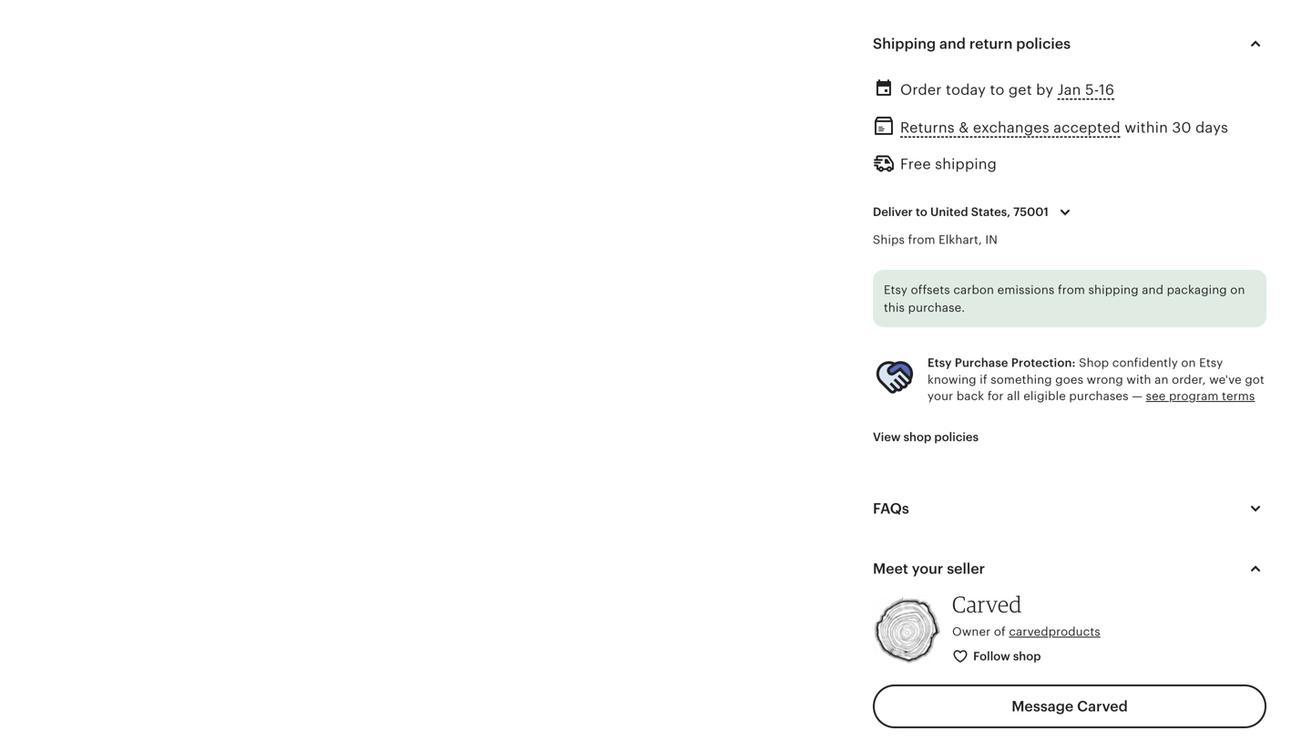 Task type: describe. For each thing, give the bounding box(es) containing it.
faqs
[[874, 500, 910, 517]]

emissions
[[998, 283, 1055, 297]]

shop for view
[[904, 431, 932, 444]]

deliver to united states, 75001 button
[[860, 193, 1090, 231]]

meet your seller
[[874, 561, 986, 577]]

carvedproducts link
[[1010, 625, 1101, 639]]

5-
[[1086, 82, 1100, 98]]

free
[[901, 156, 932, 172]]

elkhart,
[[939, 233, 983, 246]]

of
[[995, 625, 1006, 639]]

shop
[[1080, 356, 1110, 370]]

days
[[1196, 119, 1229, 136]]

by
[[1037, 82, 1054, 98]]

jan 5-16 button
[[1058, 77, 1115, 103]]

shipping and return policies
[[874, 36, 1071, 52]]

etsy for etsy offsets carbon emissions from shipping and packaging on this purchase.
[[884, 283, 908, 297]]

protection:
[[1012, 356, 1076, 370]]

terms
[[1223, 389, 1256, 403]]

message carved button
[[874, 685, 1267, 729]]

carbon
[[954, 283, 995, 297]]

etsy offsets carbon emissions from shipping and packaging on this purchase.
[[884, 283, 1246, 315]]

shipping inside etsy offsets carbon emissions from shipping and packaging on this purchase.
[[1089, 283, 1139, 297]]

offsets
[[911, 283, 951, 297]]

ships
[[874, 233, 905, 246]]

on inside etsy offsets carbon emissions from shipping and packaging on this purchase.
[[1231, 283, 1246, 297]]

policies inside button
[[935, 431, 979, 444]]

shop confidently on etsy knowing if something goes wrong with an order, we've got your back for all eligible purchases —
[[928, 356, 1265, 403]]

all
[[1008, 389, 1021, 403]]

see
[[1147, 389, 1167, 403]]

0 vertical spatial to
[[991, 82, 1005, 98]]

shipping and return policies button
[[857, 22, 1284, 66]]

today
[[946, 82, 987, 98]]

and inside dropdown button
[[940, 36, 966, 52]]

we've
[[1210, 373, 1243, 386]]

carved image
[[874, 596, 942, 664]]

for
[[988, 389, 1004, 403]]

—
[[1133, 389, 1143, 403]]

etsy inside shop confidently on etsy knowing if something goes wrong with an order, we've got your back for all eligible purchases —
[[1200, 356, 1224, 370]]

meet your seller button
[[857, 547, 1284, 591]]

if
[[980, 373, 988, 386]]

carved owner of carvedproducts
[[953, 591, 1101, 639]]

wrong
[[1087, 373, 1124, 386]]

see program terms link
[[1147, 389, 1256, 403]]

back
[[957, 389, 985, 403]]

returns
[[901, 119, 955, 136]]

accepted
[[1054, 119, 1121, 136]]

shop for follow
[[1014, 650, 1042, 663]]

shipping
[[874, 36, 937, 52]]

0 horizontal spatial from
[[909, 233, 936, 246]]

goes
[[1056, 373, 1084, 386]]

program
[[1170, 389, 1220, 403]]

your inside shop confidently on etsy knowing if something goes wrong with an order, we've got your back for all eligible purchases —
[[928, 389, 954, 403]]



Task type: locate. For each thing, give the bounding box(es) containing it.
carved
[[953, 591, 1023, 618], [1078, 699, 1129, 715]]

jan
[[1058, 82, 1082, 98]]

1 vertical spatial from
[[1059, 283, 1086, 297]]

0 vertical spatial shop
[[904, 431, 932, 444]]

0 horizontal spatial etsy
[[884, 283, 908, 297]]

owner
[[953, 625, 991, 639]]

follow
[[974, 650, 1011, 663]]

carved up of
[[953, 591, 1023, 618]]

0 horizontal spatial shop
[[904, 431, 932, 444]]

30
[[1173, 119, 1192, 136]]

to left get
[[991, 82, 1005, 98]]

0 vertical spatial policies
[[1017, 36, 1071, 52]]

etsy
[[884, 283, 908, 297], [928, 356, 952, 370], [1200, 356, 1224, 370]]

and inside etsy offsets carbon emissions from shipping and packaging on this purchase.
[[1143, 283, 1164, 297]]

order
[[901, 82, 942, 98]]

eligible
[[1024, 389, 1067, 403]]

1 horizontal spatial etsy
[[928, 356, 952, 370]]

carvedproducts
[[1010, 625, 1101, 639]]

0 vertical spatial your
[[928, 389, 954, 403]]

1 vertical spatial carved
[[1078, 699, 1129, 715]]

to
[[991, 82, 1005, 98], [916, 205, 928, 219]]

carved right message
[[1078, 699, 1129, 715]]

on right packaging
[[1231, 283, 1246, 297]]

returns & exchanges accepted button
[[901, 114, 1121, 141]]

1 vertical spatial to
[[916, 205, 928, 219]]

policies down the back
[[935, 431, 979, 444]]

on inside shop confidently on etsy knowing if something goes wrong with an order, we've got your back for all eligible purchases —
[[1182, 356, 1197, 370]]

policies inside dropdown button
[[1017, 36, 1071, 52]]

shop right view
[[904, 431, 932, 444]]

0 horizontal spatial policies
[[935, 431, 979, 444]]

your inside dropdown button
[[912, 561, 944, 577]]

confidently
[[1113, 356, 1179, 370]]

0 horizontal spatial shipping
[[936, 156, 998, 172]]

faqs button
[[857, 487, 1284, 531]]

1 horizontal spatial shipping
[[1089, 283, 1139, 297]]

deliver
[[874, 205, 914, 219]]

1 horizontal spatial on
[[1231, 283, 1246, 297]]

view shop policies button
[[860, 421, 993, 454]]

return
[[970, 36, 1013, 52]]

0 vertical spatial from
[[909, 233, 936, 246]]

order,
[[1173, 373, 1207, 386]]

got
[[1246, 373, 1265, 386]]

1 horizontal spatial policies
[[1017, 36, 1071, 52]]

from right 'ships'
[[909, 233, 936, 246]]

within
[[1125, 119, 1169, 136]]

0 horizontal spatial on
[[1182, 356, 1197, 370]]

on up order, at the right bottom of the page
[[1182, 356, 1197, 370]]

1 vertical spatial shop
[[1014, 650, 1042, 663]]

0 horizontal spatial to
[[916, 205, 928, 219]]

knowing
[[928, 373, 977, 386]]

exchanges
[[974, 119, 1050, 136]]

shop
[[904, 431, 932, 444], [1014, 650, 1042, 663]]

something
[[991, 373, 1053, 386]]

etsy up knowing
[[928, 356, 952, 370]]

shipping
[[936, 156, 998, 172], [1089, 283, 1139, 297]]

follow shop button
[[939, 640, 1057, 674]]

view shop policies
[[874, 431, 979, 444]]

returns & exchanges accepted within 30 days
[[901, 119, 1229, 136]]

1 vertical spatial on
[[1182, 356, 1197, 370]]

with
[[1127, 373, 1152, 386]]

75001
[[1014, 205, 1049, 219]]

to inside dropdown button
[[916, 205, 928, 219]]

16
[[1100, 82, 1115, 98]]

this
[[884, 301, 905, 315]]

view
[[874, 431, 901, 444]]

packaging
[[1168, 283, 1228, 297]]

0 vertical spatial and
[[940, 36, 966, 52]]

message carved
[[1012, 699, 1129, 715]]

shipping up shop
[[1089, 283, 1139, 297]]

get
[[1009, 82, 1033, 98]]

etsy purchase protection:
[[928, 356, 1076, 370]]

message
[[1012, 699, 1074, 715]]

0 vertical spatial carved
[[953, 591, 1023, 618]]

from
[[909, 233, 936, 246], [1059, 283, 1086, 297]]

an
[[1155, 373, 1169, 386]]

your
[[928, 389, 954, 403], [912, 561, 944, 577]]

1 vertical spatial policies
[[935, 431, 979, 444]]

1 horizontal spatial from
[[1059, 283, 1086, 297]]

states,
[[972, 205, 1011, 219]]

your right "meet"
[[912, 561, 944, 577]]

follow shop
[[974, 650, 1042, 663]]

united
[[931, 205, 969, 219]]

see program terms
[[1147, 389, 1256, 403]]

seller
[[948, 561, 986, 577]]

1 vertical spatial shipping
[[1089, 283, 1139, 297]]

etsy up this
[[884, 283, 908, 297]]

etsy for etsy purchase protection:
[[928, 356, 952, 370]]

purchase.
[[909, 301, 966, 315]]

purchase
[[955, 356, 1009, 370]]

policies up by
[[1017, 36, 1071, 52]]

1 horizontal spatial carved
[[1078, 699, 1129, 715]]

ships from elkhart, in
[[874, 233, 998, 246]]

etsy up we've
[[1200, 356, 1224, 370]]

1 horizontal spatial and
[[1143, 283, 1164, 297]]

purchases
[[1070, 389, 1129, 403]]

shipping down &
[[936, 156, 998, 172]]

&
[[959, 119, 970, 136]]

to left united
[[916, 205, 928, 219]]

1 horizontal spatial shop
[[1014, 650, 1042, 663]]

in
[[986, 233, 998, 246]]

1 vertical spatial and
[[1143, 283, 1164, 297]]

2 horizontal spatial etsy
[[1200, 356, 1224, 370]]

on
[[1231, 283, 1246, 297], [1182, 356, 1197, 370]]

and left packaging
[[1143, 283, 1164, 297]]

from right emissions
[[1059, 283, 1086, 297]]

0 horizontal spatial carved
[[953, 591, 1023, 618]]

1 vertical spatial your
[[912, 561, 944, 577]]

free shipping
[[901, 156, 998, 172]]

and left return
[[940, 36, 966, 52]]

1 horizontal spatial to
[[991, 82, 1005, 98]]

meet
[[874, 561, 909, 577]]

0 vertical spatial on
[[1231, 283, 1246, 297]]

and
[[940, 36, 966, 52], [1143, 283, 1164, 297]]

policies
[[1017, 36, 1071, 52], [935, 431, 979, 444]]

deliver to united states, 75001
[[874, 205, 1049, 219]]

order today to get by jan 5-16
[[901, 82, 1115, 98]]

shop right follow
[[1014, 650, 1042, 663]]

your down knowing
[[928, 389, 954, 403]]

from inside etsy offsets carbon emissions from shipping and packaging on this purchase.
[[1059, 283, 1086, 297]]

0 vertical spatial shipping
[[936, 156, 998, 172]]

carved inside "carved owner of carvedproducts"
[[953, 591, 1023, 618]]

0 horizontal spatial and
[[940, 36, 966, 52]]

etsy inside etsy offsets carbon emissions from shipping and packaging on this purchase.
[[884, 283, 908, 297]]

carved inside button
[[1078, 699, 1129, 715]]



Task type: vqa. For each thing, say whether or not it's contained in the screenshot.
Protection:
yes



